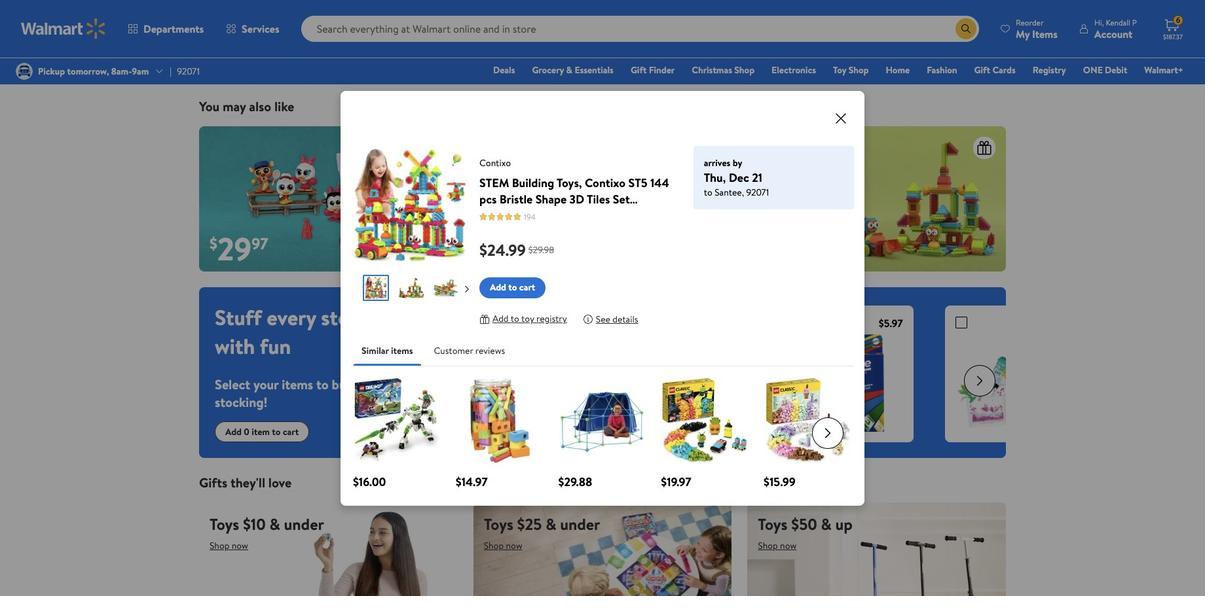 Task type: describe. For each thing, give the bounding box(es) containing it.
with
[[215, 332, 255, 361]]

$25
[[517, 514, 542, 536]]

home link
[[880, 63, 916, 77]]

product stem-building-toys-contixo-st5-144-pcs-bristle-shape-3d-tiles-set-construction-learning-stacking-educational-block-creativity-beyond-imagination-insp_67106ba1-c406-4899-bc6d-bbdc4a5efc4d.2d4f523ac9498394a56b537dc0833235.jpeg image
[[351, 146, 470, 264]]

gift for gift cards
[[974, 64, 991, 77]]

grocery
[[532, 64, 564, 77]]

stocking
[[321, 303, 399, 332]]

to inside arrives by thu, dec 21 to santee, 92071
[[704, 186, 713, 199]]

stuff
[[215, 303, 262, 332]]

add 0 item to cart
[[225, 426, 299, 439]]

1 vertical spatial next slide of list image
[[812, 418, 844, 449]]

shop now button for $25
[[484, 536, 522, 557]]

disney doorables new ultimate pep rally, collectible figure set, styles may vary, kids toys for ages 5 up, walmart exclusive image
[[199, 127, 458, 272]]

category toys $25 & under image
[[473, 503, 732, 597]]

play-doh kitchen creations lil' noodle play dough set - 4 color (2 piece) $5.44 image
[[650, 332, 750, 432]]

they'll
[[231, 474, 265, 492]]

see details link
[[583, 309, 638, 330]]

6
[[1176, 15, 1181, 26]]

4
[[641, 48, 648, 62]]

to inside select your items to build the perfect stocking!
[[316, 376, 329, 394]]

add for add to toy registry
[[493, 313, 509, 326]]

5
[[684, 48, 689, 62]]

next slide of list image
[[459, 282, 475, 297]]

$4.97
[[572, 316, 597, 331]]

now for $10
[[232, 540, 248, 553]]

reviews
[[475, 344, 505, 357]]

gift cards
[[974, 64, 1016, 77]]

$24.99 dialog
[[341, 91, 865, 506]]

debit
[[1105, 64, 1128, 77]]

gifts they'll love
[[199, 474, 292, 492]]

item
[[252, 426, 270, 439]]

select
[[215, 376, 250, 394]]

toys $10 & under shop now
[[210, 514, 324, 553]]

& for toys $10 & under
[[270, 514, 280, 536]]

christmas shop link
[[686, 63, 761, 77]]

build
[[332, 376, 360, 394]]

$15.99 link
[[764, 377, 852, 490]]

stem building toys, contixo st5 144 pcs bristle shape 3d tiles set construction learning stacking educational block, creativity beyond imagination, inspirational, recreational toy for kids ages 3-8 image
[[748, 127, 1006, 272]]

grocery & essentials link
[[526, 63, 620, 77]]

stuff every stocking with fun
[[215, 303, 399, 361]]

to inside add to toy registry button
[[511, 313, 519, 326]]

$29.88 link
[[558, 377, 647, 490]]

love
[[268, 474, 292, 492]]

see
[[596, 313, 611, 326]]

customer reviews link
[[424, 335, 516, 367]]

items inside select your items to build the perfect stocking!
[[282, 376, 313, 394]]

one debit
[[1083, 64, 1128, 77]]

0
[[244, 426, 249, 439]]

you
[[199, 98, 220, 115]]

santee,
[[715, 186, 744, 199]]

essentials
[[575, 64, 614, 77]]

3
[[600, 48, 605, 62]]

deals link
[[487, 63, 521, 77]]

toy shop link
[[827, 63, 875, 77]]

to inside 'add to cart' button
[[509, 281, 517, 294]]

kinetic sand surprise wild critters play set with storage $4.97 image
[[497, 332, 597, 432]]

see details
[[596, 313, 638, 326]]

registry
[[1033, 64, 1066, 77]]

$14.97
[[456, 474, 488, 490]]

b689d8c8 98dd 4ef8 a9a1 12397b6a1ccc.ef0adffcecd03032156bf056ac8a80d3.jpeg image
[[433, 275, 459, 301]]

$ 44 99
[[484, 227, 549, 271]]

every
[[267, 303, 316, 332]]

cards
[[993, 64, 1016, 77]]

shop now button for $50
[[758, 536, 797, 557]]

$29.98
[[528, 243, 554, 256]]

toys $25 & under shop now
[[484, 514, 600, 553]]

shop for toys $10 & under
[[210, 540, 230, 553]]

$14.97 link
[[456, 377, 544, 490]]

toys for toys $10 & under
[[210, 514, 239, 536]]

1 link
[[503, 40, 535, 72]]

thu,
[[704, 169, 726, 186]]

one
[[1083, 64, 1103, 77]]

under for toys $10 & under
[[284, 514, 324, 536]]

arrives by thu, dec 21 to santee, 92071
[[704, 156, 769, 199]]

fashion
[[927, 64, 957, 77]]

contixo
[[480, 156, 511, 169]]

99
[[531, 233, 549, 255]]

items inside "$24.99" dialog
[[391, 344, 413, 357]]

also
[[249, 98, 271, 115]]

electronics
[[772, 64, 816, 77]]

stocking!
[[215, 394, 268, 411]]

cart inside "$24.99" dialog
[[519, 281, 535, 294]]

toy shop
[[833, 64, 869, 77]]

stem building toys contixo st5 144 pcs bristle shape 3d tiles set construction learning stacking educational block creativity beyond imagination insp_67106ba1 c406 4899 bc6d bbdc4a5efc4d.2d4f523ac9498394a56b537dc0833235.jpeg image
[[364, 276, 388, 300]]

$24.99
[[480, 239, 526, 261]]

home
[[886, 64, 910, 77]]

under for toys $25 & under
[[560, 514, 600, 536]]

97
[[252, 233, 268, 255]]

toys $50 & up shop now
[[758, 514, 853, 553]]

$19.97
[[661, 474, 692, 490]]

1
[[517, 48, 521, 62]]

0 horizontal spatial cart
[[283, 426, 299, 439]]



Task type: vqa. For each thing, say whether or not it's contained in the screenshot.
first Toys from the left
yes



Task type: locate. For each thing, give the bounding box(es) containing it.
one debit link
[[1077, 63, 1134, 77]]

to inside add 0 item to cart button
[[272, 426, 281, 439]]

$187.37
[[1163, 32, 1183, 41]]

& for toys $25 & under
[[546, 514, 556, 536]]

0 horizontal spatial gift
[[631, 64, 647, 77]]

registry
[[536, 313, 567, 326]]

3 toys from the left
[[758, 514, 788, 536]]

you may also like
[[199, 98, 294, 115]]

2 gift from the left
[[974, 64, 991, 77]]

& right $10
[[270, 514, 280, 536]]

gift cards link
[[969, 63, 1022, 77]]

3 now from the left
[[780, 540, 797, 553]]

add 0 item to cart button
[[215, 422, 309, 443]]

gift finder
[[631, 64, 675, 77]]

items right similar
[[391, 344, 413, 357]]

& inside toys $25 & under shop now
[[546, 514, 556, 536]]

0 horizontal spatial items
[[282, 376, 313, 394]]

under inside toys $25 & under shop now
[[560, 514, 600, 536]]

like
[[274, 98, 294, 115]]

cart right item
[[283, 426, 299, 439]]

now for $25
[[506, 540, 522, 553]]

add left 0
[[225, 426, 242, 439]]

1 horizontal spatial $
[[484, 233, 492, 255]]

1 now from the left
[[232, 540, 248, 553]]

2 horizontal spatial shop now button
[[758, 536, 797, 557]]

2 link
[[545, 40, 576, 72]]

the
[[363, 376, 382, 394]]

similar items link
[[351, 335, 424, 367]]

now down $50
[[780, 540, 797, 553]]

customer
[[434, 344, 473, 357]]

under inside toys $10 & under shop now
[[284, 514, 324, 536]]

$16.00 link
[[353, 377, 441, 490]]

0 horizontal spatial next slide of list image
[[812, 418, 844, 449]]

1 gift from the left
[[631, 64, 647, 77]]

194
[[524, 211, 536, 222]]

toys inside toys $25 & under shop now
[[484, 514, 513, 536]]

2 now from the left
[[506, 540, 522, 553]]

toys left $10
[[210, 514, 239, 536]]

toys left $50
[[758, 514, 788, 536]]

gift left cards
[[974, 64, 991, 77]]

shop inside toys $50 & up shop now
[[758, 540, 778, 553]]

0 horizontal spatial $
[[210, 233, 217, 255]]

walmart+
[[1145, 64, 1184, 77]]

shop inside toys $10 & under shop now
[[210, 540, 230, 553]]

1 toys from the left
[[210, 514, 239, 536]]

electronics link
[[766, 63, 822, 77]]

$
[[210, 233, 217, 255], [484, 233, 492, 255]]

add left "toy"
[[493, 313, 509, 326]]

$ inside the $ 44 99
[[484, 233, 492, 255]]

eef20694 8731 49a6 a0f8 6c8302ddb89f.922aaa1b789c8d22e0a35bbc7e765cc1.jpeg image
[[398, 275, 424, 301]]

next slide of list image
[[964, 365, 996, 397], [812, 418, 844, 449]]

customer reviews
[[434, 344, 505, 357]]

christmas shop
[[692, 64, 755, 77]]

phase 10 card game, family game for adults & kids, challenging & exciting rummy-style play $5.97 image
[[803, 332, 903, 432]]

2 horizontal spatial now
[[780, 540, 797, 553]]

4 link
[[629, 40, 660, 72]]

walmart image
[[21, 18, 106, 39]]

best choice products kids mini kick scooter toy w/ light-up wheels and height adjustable t-bar - purple image
[[473, 127, 732, 272]]

dec
[[729, 169, 749, 186]]

2 under from the left
[[560, 514, 600, 536]]

Search search field
[[301, 16, 979, 42]]

$15.99
[[764, 474, 796, 490]]

add for add to cart
[[490, 281, 506, 294]]

cart
[[519, 281, 535, 294], [283, 426, 299, 439]]

finder
[[649, 64, 675, 77]]

& right $25
[[546, 514, 556, 536]]

similar items
[[362, 344, 413, 357]]

0 vertical spatial cart
[[519, 281, 535, 294]]

walmart+ link
[[1139, 63, 1190, 77]]

1 horizontal spatial now
[[506, 540, 522, 553]]

1 horizontal spatial toys
[[484, 514, 513, 536]]

under down $29.88
[[560, 514, 600, 536]]

0 vertical spatial next slide of list image
[[964, 365, 996, 397]]

Walmart Site-Wide search field
[[301, 16, 979, 42]]

under down love
[[284, 514, 324, 536]]

$10
[[243, 514, 266, 536]]

fashion link
[[921, 63, 963, 77]]

1 horizontal spatial shop now button
[[484, 536, 522, 557]]

2 toys from the left
[[484, 514, 513, 536]]

by
[[733, 156, 743, 169]]

& for toys $50 & up
[[821, 514, 832, 536]]

to up add to toy registry button
[[509, 281, 517, 294]]

& right "grocery" at top
[[566, 64, 573, 77]]

select your items to build the perfect stocking!
[[215, 376, 428, 411]]

up
[[836, 514, 853, 536]]

1 vertical spatial items
[[282, 376, 313, 394]]

to left build
[[316, 376, 329, 394]]

1 vertical spatial add
[[493, 313, 509, 326]]

0 horizontal spatial toys
[[210, 514, 239, 536]]

1 horizontal spatial gift
[[974, 64, 991, 77]]

similar
[[362, 344, 389, 357]]

1 horizontal spatial next slide of list image
[[964, 365, 996, 397]]

now for $50
[[780, 540, 797, 553]]

details
[[613, 313, 638, 326]]

registry link
[[1027, 63, 1072, 77]]

None checkbox
[[497, 317, 508, 329]]

$19.97 link
[[661, 377, 750, 490]]

category toys $10 & under image
[[199, 503, 458, 597]]

add to cart button
[[480, 277, 546, 298]]

$ for 44
[[484, 233, 492, 255]]

2 $ from the left
[[484, 233, 492, 255]]

mga's miniverse make it mini lifestyle series 1, replica collectibles, not edible, ages 8+ $7.99 image
[[956, 332, 1056, 432]]

& inside toys $50 & up shop now
[[821, 514, 832, 536]]

close dialog image
[[833, 110, 849, 126]]

add right next slide of list icon
[[490, 281, 506, 294]]

to left "toy"
[[511, 313, 519, 326]]

toys inside toys $50 & up shop now
[[758, 514, 788, 536]]

add inside button
[[493, 313, 509, 326]]

items right your
[[282, 376, 313, 394]]

now inside toys $50 & up shop now
[[780, 540, 797, 553]]

1 shop now button from the left
[[210, 536, 248, 557]]

1 horizontal spatial items
[[391, 344, 413, 357]]

may
[[223, 98, 246, 115]]

gift for gift finder
[[631, 64, 647, 77]]

now down $25
[[506, 540, 522, 553]]

add for add 0 item to cart
[[225, 426, 242, 439]]

2 horizontal spatial toys
[[758, 514, 788, 536]]

2 vertical spatial add
[[225, 426, 242, 439]]

1 horizontal spatial under
[[560, 514, 600, 536]]

arrives
[[704, 156, 731, 169]]

$ for 29
[[210, 233, 217, 255]]

add to toy registry button
[[480, 309, 567, 330]]

add to cart
[[490, 281, 535, 294]]

0 vertical spatial items
[[391, 344, 413, 357]]

toys for toys $25 & under
[[484, 514, 513, 536]]

shop now button
[[210, 536, 248, 557], [484, 536, 522, 557], [758, 536, 797, 557]]

1 horizontal spatial cart
[[519, 281, 535, 294]]

to left santee,
[[704, 186, 713, 199]]

toys inside toys $10 & under shop now
[[210, 514, 239, 536]]

now
[[232, 540, 248, 553], [506, 540, 522, 553], [780, 540, 797, 553]]

to right item
[[272, 426, 281, 439]]

0 horizontal spatial under
[[284, 514, 324, 536]]

your
[[253, 376, 279, 394]]

add to toy registry
[[493, 313, 567, 326]]

now inside toys $25 & under shop now
[[506, 540, 522, 553]]

None checkbox
[[956, 317, 968, 329]]

3 shop now button from the left
[[758, 536, 797, 557]]

$5.97
[[879, 316, 903, 331]]

$50
[[792, 514, 817, 536]]

toys for toys $50 & up
[[758, 514, 788, 536]]

items
[[391, 344, 413, 357], [282, 376, 313, 394]]

$ 29 97
[[210, 227, 268, 271]]

shop for toys $50 & up
[[758, 540, 778, 553]]

shop inside toys $25 & under shop now
[[484, 540, 504, 553]]

$24.99 $29.98
[[480, 239, 554, 261]]

now inside toys $10 & under shop now
[[232, 540, 248, 553]]

category toys $50 & up image
[[748, 503, 1006, 597]]

shop
[[735, 64, 755, 77], [849, 64, 869, 77], [210, 540, 230, 553], [484, 540, 504, 553], [758, 540, 778, 553]]

0 horizontal spatial now
[[232, 540, 248, 553]]

2
[[558, 48, 564, 62]]

29
[[217, 227, 252, 271]]

1 under from the left
[[284, 514, 324, 536]]

shop for toys $25 & under
[[484, 540, 504, 553]]

0 vertical spatial add
[[490, 281, 506, 294]]

& inside toys $10 & under shop now
[[270, 514, 280, 536]]

1 vertical spatial cart
[[283, 426, 299, 439]]

3 link
[[587, 40, 618, 72]]

gift down the 4
[[631, 64, 647, 77]]

5 link
[[671, 40, 702, 72]]

$ inside $ 29 97
[[210, 233, 217, 255]]

to
[[704, 186, 713, 199], [509, 281, 517, 294], [511, 313, 519, 326], [316, 376, 329, 394], [272, 426, 281, 439]]

cart up "toy"
[[519, 281, 535, 294]]

fun
[[260, 332, 291, 361]]

previous page image
[[469, 46, 485, 67]]

6 $187.37
[[1163, 15, 1183, 41]]

christmas
[[692, 64, 732, 77]]

92071
[[746, 186, 769, 199]]

now down $10
[[232, 540, 248, 553]]

0 horizontal spatial shop now button
[[210, 536, 248, 557]]

2 shop now button from the left
[[484, 536, 522, 557]]

perfect
[[385, 376, 428, 394]]

1 $ from the left
[[210, 233, 217, 255]]

toys left $25
[[484, 514, 513, 536]]

$16.00
[[353, 474, 386, 490]]

toy
[[833, 64, 847, 77]]

toy
[[521, 313, 534, 326]]

21
[[752, 169, 763, 186]]

& left the up
[[821, 514, 832, 536]]

grocery & essentials
[[532, 64, 614, 77]]

44
[[492, 227, 531, 271]]

shop now button for $10
[[210, 536, 248, 557]]

next page image
[[721, 46, 736, 67]]



